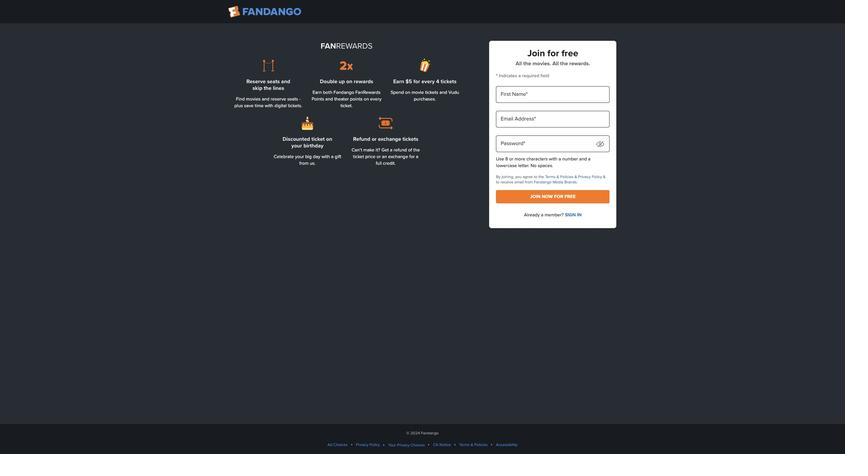 Task type: describe. For each thing, give the bounding box(es) containing it.
0 horizontal spatial terms
[[459, 442, 470, 448]]

brands
[[565, 179, 577, 185]]

.
[[577, 179, 578, 185]]

1 horizontal spatial policies
[[560, 174, 574, 180]]

theater
[[334, 96, 349, 102]]

4
[[436, 78, 439, 85]]

for inside the join for free all the movies. all the rewards.
[[548, 46, 559, 60]]

celebrate
[[274, 153, 294, 160]]

movie
[[412, 89, 424, 96]]

1 horizontal spatial terms
[[545, 174, 556, 180]]

fandango media brands .
[[534, 179, 578, 185]]

tickets for spend on movie tickets and vudu purchases.
[[425, 89, 438, 96]]

an
[[382, 153, 387, 160]]

ticket inside can't make it? get a refund of the ticket price or an exchange for a full credit.
[[353, 153, 364, 160]]

-
[[299, 96, 301, 102]]

refund
[[353, 135, 370, 143]]

©
[[407, 430, 410, 436]]

full
[[376, 160, 382, 167]]

your inside "discounted ticket on your birthday"
[[291, 142, 302, 150]]

your
[[388, 442, 396, 448]]

© 2024 fandango
[[407, 430, 439, 436]]

fandango for © 2024 fandango
[[421, 430, 439, 436]]

sign
[[565, 212, 576, 218]]

refund or exchange tickets
[[353, 135, 418, 143]]

rewards.
[[569, 60, 590, 67]]

$5
[[406, 78, 412, 85]]

privacy policy
[[356, 442, 380, 448]]

1 all from the left
[[516, 60, 522, 67]]

vudu
[[448, 89, 459, 96]]

ticket.
[[341, 102, 353, 109]]

big
[[305, 153, 312, 160]]

0 horizontal spatial privacy
[[356, 442, 369, 448]]

can't make it? get a refund of the ticket price or an exchange for a full credit.
[[352, 147, 420, 167]]

double up on rewards
[[320, 78, 373, 85]]

both
[[323, 89, 332, 96]]

1 choices from the left
[[334, 442, 348, 448]]

credit.
[[383, 160, 396, 167]]

spend on movie tickets and vudu purchases.
[[391, 89, 459, 102]]

* indicates
[[496, 72, 517, 79]]

a right the number
[[588, 156, 591, 162]]

skip
[[253, 84, 262, 92]]

or up it?
[[372, 135, 377, 143]]

earn for earn $5 for every 4 tickets
[[393, 78, 404, 85]]

the left rewards.
[[560, 60, 568, 67]]

movies
[[246, 96, 261, 102]]

discounted
[[283, 135, 310, 143]]

join
[[528, 46, 545, 60]]

seats inside find movies and reserve seats - plus save time with digital tickets.
[[287, 96, 298, 102]]

find movies and reserve seats - plus save time with digital tickets.
[[234, 96, 302, 109]]

make
[[363, 147, 375, 153]]

1 vertical spatial for
[[414, 78, 420, 85]]

& inside the & to receive email from
[[603, 174, 606, 180]]

no
[[531, 162, 537, 169]]

on inside earn both fandango fanrewards points and theater points on every ticket.
[[364, 96, 369, 102]]

rewards inside fan rewards
[[336, 40, 373, 51]]

* indicates a required field
[[496, 72, 549, 79]]

and inside earn both fandango fanrewards points and theater points on every ticket.
[[325, 96, 333, 102]]

earn for earn both fandango fanrewards points and theater points on every ticket.
[[313, 89, 322, 96]]

in
[[577, 212, 582, 218]]

us.
[[310, 160, 316, 167]]

notice
[[440, 442, 451, 448]]

the up required
[[523, 60, 531, 67]]

terms & policies
[[459, 442, 488, 448]]

to inside the & to receive email from
[[496, 179, 500, 185]]

reserve
[[246, 78, 266, 85]]

get
[[382, 147, 389, 153]]

fanrewards
[[355, 89, 381, 96]]

2 horizontal spatial privacy
[[578, 174, 591, 180]]

1 vertical spatial rewards
[[354, 78, 373, 85]]

member?
[[545, 212, 564, 218]]

your inside celebrate your big day with a gift from us.
[[295, 153, 304, 160]]

required
[[522, 72, 539, 79]]

lines
[[273, 84, 284, 92]]

2 all from the left
[[553, 60, 559, 67]]

1 horizontal spatial policy
[[592, 174, 602, 180]]

with inside use 8 or more characters with a number and a lowercase letter. no spaces.
[[549, 156, 558, 162]]

earn both fandango fanrewards points and theater points on every ticket.
[[312, 89, 382, 109]]

price
[[365, 153, 375, 160]]

from inside celebrate your big day with a gift from us.
[[299, 160, 309, 167]]

by
[[496, 174, 501, 180]]

address*
[[515, 115, 536, 123]]

on inside "discounted ticket on your birthday"
[[326, 135, 332, 143]]

8
[[505, 156, 508, 162]]

a left the number
[[559, 156, 561, 162]]

every inside earn both fandango fanrewards points and theater points on every ticket.
[[370, 96, 382, 102]]

find
[[236, 96, 245, 102]]

more
[[515, 156, 525, 162]]

discounted ticket on your birthday
[[283, 135, 332, 150]]

spaces.
[[538, 162, 553, 169]]

0 vertical spatial exchange
[[378, 135, 401, 143]]

spend
[[391, 89, 404, 96]]

a right of at the top
[[416, 153, 419, 160]]

name*
[[512, 90, 528, 98]]

or inside can't make it? get a refund of the ticket price or an exchange for a full credit.
[[377, 153, 381, 160]]

characters
[[527, 156, 548, 162]]

celebrate your big day with a gift from us.
[[274, 153, 341, 167]]

tickets for refund or exchange tickets
[[403, 135, 418, 143]]

can't
[[352, 147, 362, 153]]

day
[[313, 153, 320, 160]]

use
[[496, 156, 504, 162]]

first name*
[[501, 90, 528, 98]]

up
[[339, 78, 345, 85]]

points
[[350, 96, 363, 102]]



Task type: vqa. For each thing, say whether or not it's contained in the screenshot.
Refund
yes



Task type: locate. For each thing, give the bounding box(es) containing it.
field
[[541, 72, 549, 79]]

on right points
[[364, 96, 369, 102]]

1 vertical spatial policies
[[474, 442, 488, 448]]

and right movies
[[262, 96, 270, 102]]

0 vertical spatial policy
[[592, 174, 602, 180]]

0 vertical spatial tickets
[[441, 78, 457, 85]]

joining,
[[502, 174, 514, 180]]

1 horizontal spatial tickets
[[425, 89, 438, 96]]

for right $5
[[414, 78, 420, 85]]

your left big
[[295, 153, 304, 160]]

and right points
[[325, 96, 333, 102]]

time
[[255, 102, 264, 109]]

ca notice link
[[433, 442, 451, 448]]

use 8 or more characters with a number and a lowercase letter. no spaces.
[[496, 156, 591, 169]]

0 vertical spatial from
[[299, 160, 309, 167]]

ad choices
[[328, 442, 348, 448]]

policies left accessibility
[[474, 442, 488, 448]]

it?
[[376, 147, 380, 153]]

every
[[422, 78, 435, 85], [370, 96, 382, 102]]

choices right ad
[[334, 442, 348, 448]]

birthday
[[304, 142, 324, 150]]

the down spaces.
[[539, 174, 544, 180]]

your privacy choices button
[[388, 442, 425, 448]]

policy right the "."
[[592, 174, 602, 180]]

0 vertical spatial fandango
[[334, 89, 354, 96]]

with inside find movies and reserve seats - plus save time with digital tickets.
[[265, 102, 273, 109]]

fandango down the up
[[334, 89, 354, 96]]

fandango media brands link
[[534, 179, 577, 185]]

2 horizontal spatial with
[[549, 156, 558, 162]]

with inside celebrate your big day with a gift from us.
[[322, 153, 330, 160]]

0 vertical spatial terms & policies link
[[545, 174, 574, 180]]

choices
[[334, 442, 348, 448], [411, 442, 425, 448]]

fandango for earn both fandango fanrewards points and theater points on every ticket.
[[334, 89, 354, 96]]

points
[[312, 96, 324, 102]]

on right the up
[[346, 78, 352, 85]]

tickets
[[441, 78, 457, 85], [425, 89, 438, 96], [403, 135, 418, 143]]

by joining, you agree to the terms & policies & privacy policy
[[496, 174, 602, 180]]

0 horizontal spatial to
[[496, 179, 500, 185]]

0 vertical spatial for
[[548, 46, 559, 60]]

tickets right 4
[[441, 78, 457, 85]]

from inside the & to receive email from
[[525, 179, 533, 185]]

1 horizontal spatial earn
[[393, 78, 404, 85]]

ad choices link
[[328, 442, 348, 448]]

privacy right your
[[397, 442, 410, 448]]

email
[[501, 115, 513, 123]]

tickets inside spend on movie tickets and vudu purchases.
[[425, 89, 438, 96]]

2 horizontal spatial tickets
[[441, 78, 457, 85]]

1 vertical spatial privacy policy link
[[356, 442, 380, 448]]

First Name* text field
[[496, 86, 610, 103]]

terms
[[545, 174, 556, 180], [459, 442, 470, 448]]

number
[[562, 156, 578, 162]]

1 horizontal spatial privacy
[[397, 442, 410, 448]]

1 horizontal spatial ticket
[[353, 153, 364, 160]]

on
[[346, 78, 352, 85], [405, 89, 410, 96], [364, 96, 369, 102], [326, 135, 332, 143]]

1 horizontal spatial privacy policy link
[[578, 174, 602, 180]]

with right "time"
[[265, 102, 273, 109]]

ticket up "day"
[[312, 135, 325, 143]]

your
[[291, 142, 302, 150], [295, 153, 304, 160]]

a inside celebrate your big day with a gift from us.
[[331, 153, 334, 160]]

seats inside reserve seats and skip the lines
[[267, 78, 280, 85]]

with down password* password field
[[549, 156, 558, 162]]

seats
[[267, 78, 280, 85], [287, 96, 298, 102]]

your privacy choices
[[388, 442, 425, 448]]

0 vertical spatial your
[[291, 142, 302, 150]]

earn inside earn both fandango fanrewards points and theater points on every ticket.
[[313, 89, 322, 96]]

earn
[[393, 78, 404, 85], [313, 89, 322, 96]]

0 horizontal spatial with
[[265, 102, 273, 109]]

accessibility link
[[496, 442, 518, 448]]

0 vertical spatial privacy policy link
[[578, 174, 602, 180]]

None submit
[[496, 190, 610, 204]]

Email Address* text field
[[496, 111, 610, 128]]

movies.
[[533, 60, 551, 67]]

2 vertical spatial for
[[409, 153, 415, 160]]

join for free all the movies. all the rewards.
[[516, 46, 590, 67]]

the inside can't make it? get a refund of the ticket price or an exchange for a full credit.
[[413, 147, 420, 153]]

and inside spend on movie tickets and vudu purchases.
[[440, 89, 447, 96]]

fan
[[321, 40, 336, 52]]

0 vertical spatial terms
[[545, 174, 556, 180]]

fandango inside earn both fandango fanrewards points and theater points on every ticket.
[[334, 89, 354, 96]]

0 vertical spatial policies
[[560, 174, 574, 180]]

policy
[[592, 174, 602, 180], [370, 442, 380, 448]]

password hide image
[[596, 141, 604, 147]]

1 horizontal spatial seats
[[287, 96, 298, 102]]

the
[[523, 60, 531, 67], [560, 60, 568, 67], [264, 84, 272, 92], [413, 147, 420, 153], [539, 174, 544, 180]]

0 vertical spatial every
[[422, 78, 435, 85]]

or
[[372, 135, 377, 143], [377, 153, 381, 160], [509, 156, 514, 162]]

rewards
[[336, 40, 373, 51], [354, 78, 373, 85]]

from right email
[[525, 179, 533, 185]]

of
[[408, 147, 412, 153]]

exchange inside can't make it? get a refund of the ticket price or an exchange for a full credit.
[[388, 153, 408, 160]]

0 horizontal spatial policies
[[474, 442, 488, 448]]

1 vertical spatial ticket
[[353, 153, 364, 160]]

tickets down 4
[[425, 89, 438, 96]]

policies left the "."
[[560, 174, 574, 180]]

tickets.
[[288, 102, 302, 109]]

privacy policy link left your
[[356, 442, 380, 448]]

a left gift at the top
[[331, 153, 334, 160]]

every left 4
[[422, 78, 435, 85]]

the inside reserve seats and skip the lines
[[264, 84, 272, 92]]

privacy
[[578, 174, 591, 180], [356, 442, 369, 448], [397, 442, 410, 448]]

tickets up of at the top
[[403, 135, 418, 143]]

digital
[[275, 102, 287, 109]]

media
[[553, 179, 564, 185]]

plus
[[234, 102, 243, 109]]

0 horizontal spatial ticket
[[312, 135, 325, 143]]

password*
[[501, 140, 525, 147]]

policies
[[560, 174, 574, 180], [474, 442, 488, 448]]

first
[[501, 90, 511, 98]]

fan rewards
[[321, 40, 373, 52]]

double
[[320, 78, 337, 85]]

privacy policy link right the "."
[[578, 174, 602, 180]]

0 horizontal spatial earn
[[313, 89, 322, 96]]

0 vertical spatial earn
[[393, 78, 404, 85]]

0 horizontal spatial tickets
[[403, 135, 418, 143]]

every right points
[[370, 96, 382, 102]]

1 vertical spatial every
[[370, 96, 382, 102]]

ticket inside "discounted ticket on your birthday"
[[312, 135, 325, 143]]

sign in link
[[565, 212, 582, 218]]

0 vertical spatial ticket
[[312, 135, 325, 143]]

and left vudu
[[440, 89, 447, 96]]

fandango home image
[[228, 6, 302, 18]]

the right skip
[[264, 84, 272, 92]]

0 horizontal spatial policy
[[370, 442, 380, 448]]

already a member? sign in
[[524, 212, 582, 218]]

to right agree
[[534, 174, 538, 180]]

0 horizontal spatial from
[[299, 160, 309, 167]]

and inside use 8 or more characters with a number and a lowercase letter. no spaces.
[[579, 156, 587, 162]]

choices down 2024
[[411, 442, 425, 448]]

& to receive email from
[[496, 174, 606, 185]]

earn left both
[[313, 89, 322, 96]]

1 horizontal spatial from
[[525, 179, 533, 185]]

from left us.
[[299, 160, 309, 167]]

fandango left media
[[534, 179, 552, 185]]

save
[[244, 102, 254, 109]]

seats right skip
[[267, 78, 280, 85]]

ticket left price
[[353, 153, 364, 160]]

your left birthday
[[291, 142, 302, 150]]

or left an
[[377, 153, 381, 160]]

1 horizontal spatial every
[[422, 78, 435, 85]]

fandango
[[334, 89, 354, 96], [534, 179, 552, 185], [421, 430, 439, 436]]

&
[[557, 174, 559, 180], [575, 174, 577, 180], [603, 174, 606, 180], [471, 442, 473, 448]]

1 vertical spatial earn
[[313, 89, 322, 96]]

2 choices from the left
[[411, 442, 425, 448]]

for inside can't make it? get a refund of the ticket price or an exchange for a full credit.
[[409, 153, 415, 160]]

exchange right an
[[388, 153, 408, 160]]

for left the free at the right
[[548, 46, 559, 60]]

and inside reserve seats and skip the lines
[[281, 78, 290, 85]]

1 vertical spatial exchange
[[388, 153, 408, 160]]

0 horizontal spatial privacy policy link
[[356, 442, 380, 448]]

0 horizontal spatial all
[[516, 60, 522, 67]]

Password* password field
[[496, 136, 610, 152]]

and up the reserve
[[281, 78, 290, 85]]

fandango up 'ca'
[[421, 430, 439, 436]]

on left movie
[[405, 89, 410, 96]]

ca notice
[[433, 442, 451, 448]]

to left 'receive'
[[496, 179, 500, 185]]

1 horizontal spatial terms & policies link
[[545, 174, 574, 180]]

policy left your
[[370, 442, 380, 448]]

all right "movies."
[[553, 60, 559, 67]]

and
[[281, 78, 290, 85], [440, 89, 447, 96], [262, 96, 270, 102], [325, 96, 333, 102], [579, 156, 587, 162]]

on right birthday
[[326, 135, 332, 143]]

privacy right ad choices link
[[356, 442, 369, 448]]

a left required
[[519, 72, 521, 79]]

all up * indicates a required field
[[516, 60, 522, 67]]

1 vertical spatial your
[[295, 153, 304, 160]]

1 vertical spatial terms
[[459, 442, 470, 448]]

or inside use 8 or more characters with a number and a lowercase letter. no spaces.
[[509, 156, 514, 162]]

accessibility
[[496, 442, 518, 448]]

privacy policy link
[[578, 174, 602, 180], [356, 442, 380, 448]]

0 horizontal spatial seats
[[267, 78, 280, 85]]

for right refund
[[409, 153, 415, 160]]

reserve
[[271, 96, 286, 102]]

lowercase
[[496, 162, 517, 169]]

0 horizontal spatial every
[[370, 96, 382, 102]]

2 vertical spatial tickets
[[403, 135, 418, 143]]

privacy right the "."
[[578, 174, 591, 180]]

1 vertical spatial fandango
[[534, 179, 552, 185]]

1 vertical spatial seats
[[287, 96, 298, 102]]

and inside find movies and reserve seats - plus save time with digital tickets.
[[262, 96, 270, 102]]

earn left $5
[[393, 78, 404, 85]]

0 horizontal spatial terms & policies link
[[459, 442, 488, 448]]

0 vertical spatial seats
[[267, 78, 280, 85]]

0 horizontal spatial choices
[[334, 442, 348, 448]]

and right the number
[[579, 156, 587, 162]]

terms & policies link
[[545, 174, 574, 180], [459, 442, 488, 448]]

2024
[[411, 430, 420, 436]]

with right "day"
[[322, 153, 330, 160]]

0 vertical spatial rewards
[[336, 40, 373, 51]]

1 horizontal spatial fandango
[[421, 430, 439, 436]]

or right 8
[[509, 156, 514, 162]]

a right already
[[541, 212, 544, 218]]

agree
[[523, 174, 533, 180]]

1 vertical spatial tickets
[[425, 89, 438, 96]]

1 vertical spatial from
[[525, 179, 533, 185]]

1 vertical spatial policy
[[370, 442, 380, 448]]

already
[[524, 212, 540, 218]]

1 horizontal spatial with
[[322, 153, 330, 160]]

email address*
[[501, 115, 536, 123]]

a right get
[[390, 147, 393, 153]]

on inside spend on movie tickets and vudu purchases.
[[405, 89, 410, 96]]

from
[[299, 160, 309, 167], [525, 179, 533, 185]]

ad
[[328, 442, 333, 448]]

purchases.
[[414, 96, 436, 102]]

exchange up get
[[378, 135, 401, 143]]

the right of at the top
[[413, 147, 420, 153]]

email
[[515, 179, 524, 185]]

reserve seats and skip the lines
[[246, 78, 290, 92]]

0 horizontal spatial fandango
[[334, 89, 354, 96]]

seats left the -
[[287, 96, 298, 102]]

gift
[[335, 153, 341, 160]]

2 vertical spatial fandango
[[421, 430, 439, 436]]

ca
[[433, 442, 439, 448]]

2 horizontal spatial fandango
[[534, 179, 552, 185]]

1 horizontal spatial to
[[534, 174, 538, 180]]

1 vertical spatial terms & policies link
[[459, 442, 488, 448]]

receive
[[501, 179, 514, 185]]

1 horizontal spatial choices
[[411, 442, 425, 448]]

1 horizontal spatial all
[[553, 60, 559, 67]]



